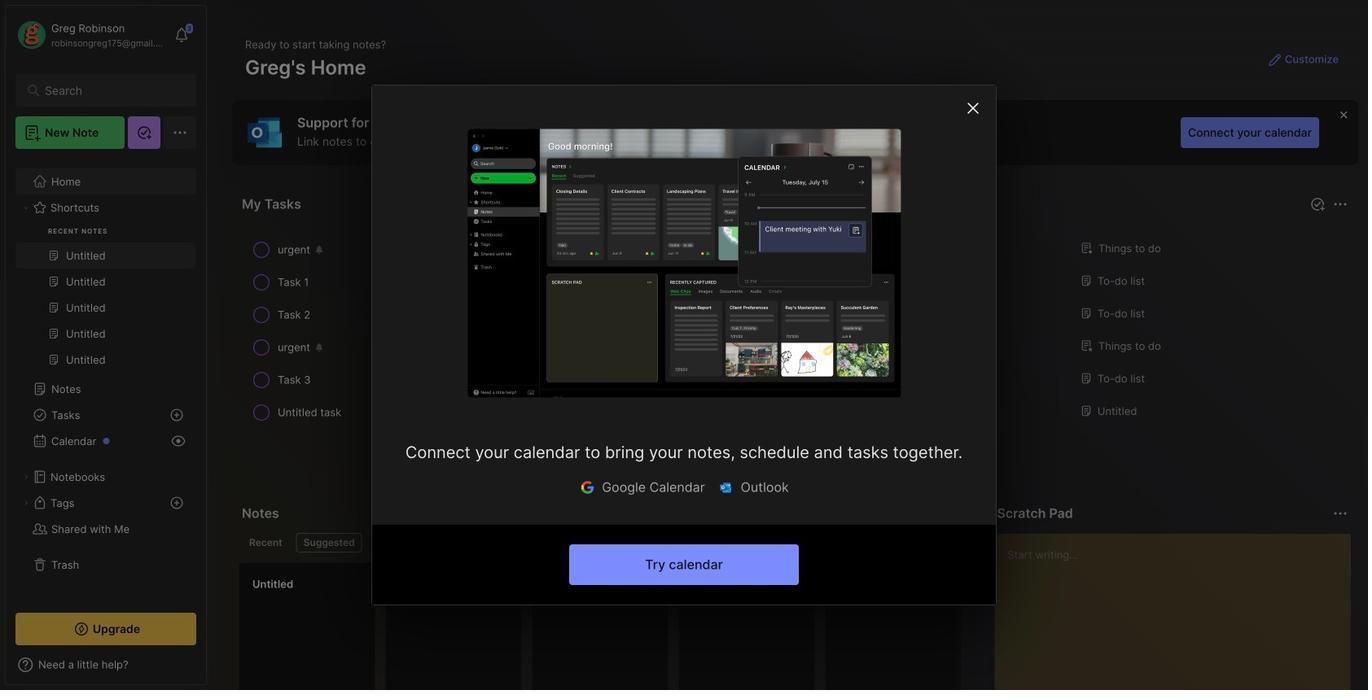Task type: vqa. For each thing, say whether or not it's contained in the screenshot.
Try for free Button at bottom
no



Task type: locate. For each thing, give the bounding box(es) containing it.
None search field
[[45, 81, 175, 100]]

Start writing… text field
[[1008, 534, 1350, 691]]

tab list
[[242, 533, 968, 553]]

2 tab from the left
[[296, 533, 362, 553]]

tab
[[242, 533, 290, 553], [296, 533, 362, 553]]

0 vertical spatial row group
[[239, 234, 1352, 429]]

1 horizontal spatial tab
[[296, 533, 362, 553]]

none search field inside main element
[[45, 81, 175, 100]]

expand tags image
[[21, 498, 31, 508]]

tab panel
[[372, 86, 996, 525]]

0 horizontal spatial tab
[[242, 533, 290, 553]]

tree
[[6, 95, 206, 599]]

1 vertical spatial row group
[[239, 563, 1368, 691]]

expand notebooks image
[[21, 472, 31, 482]]

row group
[[239, 234, 1352, 429], [239, 563, 1368, 691]]

group
[[15, 121, 195, 383]]



Task type: describe. For each thing, give the bounding box(es) containing it.
1 row group from the top
[[239, 234, 1352, 429]]

2 row group from the top
[[239, 563, 1368, 691]]

new task image
[[1310, 196, 1326, 213]]

1 tab from the left
[[242, 533, 290, 553]]

group inside main element
[[15, 121, 195, 383]]

Search text field
[[45, 83, 175, 99]]

main element
[[0, 0, 212, 691]]

cancel image
[[962, 97, 985, 120]]

tree inside main element
[[6, 95, 206, 599]]



